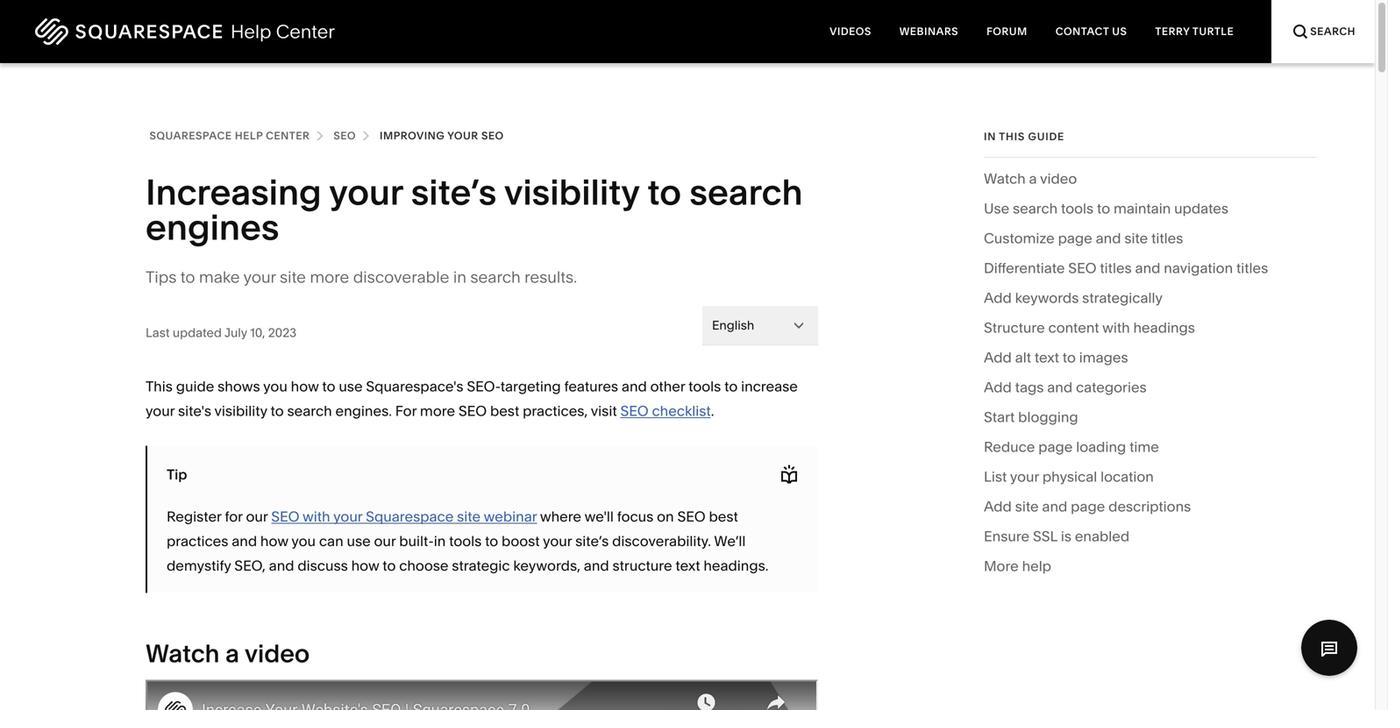 Task type: describe. For each thing, give the bounding box(es) containing it.
add for add site and page descriptions
[[984, 498, 1012, 515]]

improving
[[380, 129, 445, 142]]

discuss
[[298, 558, 348, 575]]

features
[[565, 378, 619, 395]]

10,
[[250, 325, 265, 340]]

seo inside this guide shows you how to use squarespace's seo-targeting features and other tools to increase your site's visibility to search engines. for more seo best practices, visit
[[459, 403, 487, 420]]

checklist
[[652, 403, 711, 420]]

and down add alt text to images link
[[1048, 379, 1073, 396]]

use inside where we'll focus on seo best practices and how you can use our built-in tools to boost your site's discoverability. we'll demystify seo, and discuss how to choose strategic keywords, and structure text headings.
[[347, 533, 371, 550]]

your up can
[[333, 508, 363, 526]]

where
[[540, 508, 582, 526]]

english
[[712, 318, 755, 333]]

categories
[[1076, 379, 1147, 396]]

webinar
[[484, 508, 537, 526]]

0 horizontal spatial with
[[303, 508, 330, 526]]

0 vertical spatial tools
[[1062, 200, 1094, 217]]

webinars
[[900, 25, 959, 38]]

0 horizontal spatial video
[[245, 639, 310, 669]]

navigation
[[1164, 260, 1234, 277]]

to inside add alt text to images link
[[1063, 349, 1076, 366]]

use search tools to maintain updates
[[984, 200, 1229, 217]]

squarespace help center link
[[150, 126, 310, 146]]

start blogging
[[984, 409, 1079, 426]]

0 vertical spatial a
[[1030, 170, 1037, 187]]

in
[[984, 130, 997, 143]]

seo checklist link
[[621, 403, 711, 420]]

squarespace help center
[[150, 129, 310, 142]]

improving your seo link
[[380, 126, 504, 146]]

last
[[146, 325, 170, 340]]

start
[[984, 409, 1015, 426]]

reduce page loading time link
[[984, 435, 1160, 465]]

seo up increasing your site's visibility to search engines
[[482, 129, 504, 142]]

add keywords strategically link
[[984, 286, 1163, 316]]

to inside use search tools to maintain updates link
[[1098, 200, 1111, 217]]

0 horizontal spatial our
[[246, 508, 268, 526]]

structure
[[613, 558, 673, 575]]

use inside this guide shows you how to use squarespace's seo-targeting features and other tools to increase your site's visibility to search engines. for more seo best practices, visit
[[339, 378, 363, 395]]

seo inside where we'll focus on seo best practices and how you can use our built-in tools to boost your site's discoverability. we'll demystify seo, and discuss how to choose strategic keywords, and structure text headings.
[[678, 508, 706, 526]]

you inside this guide shows you how to use squarespace's seo-targeting features and other tools to increase your site's visibility to search engines. for more seo best practices, visit
[[263, 378, 288, 395]]

site's inside where we'll focus on seo best practices and how you can use our built-in tools to boost your site's discoverability. we'll demystify seo, and discuss how to choose strategic keywords, and structure text headings.
[[576, 533, 609, 550]]

terry turtle link
[[1142, 0, 1249, 63]]

start blogging link
[[984, 405, 1079, 435]]

seo right visit
[[621, 403, 649, 420]]

in this guide
[[984, 130, 1065, 143]]

guide inside this guide shows you how to use squarespace's seo-targeting features and other tools to increase your site's visibility to search engines. for more seo best practices, visit
[[176, 378, 214, 395]]

customize
[[984, 230, 1055, 247]]

seo-
[[467, 378, 501, 395]]

more
[[984, 558, 1019, 575]]

practices,
[[523, 403, 588, 420]]

site's
[[178, 403, 211, 420]]

1 horizontal spatial with
[[1103, 319, 1131, 336]]

add site and page descriptions link
[[984, 495, 1192, 525]]

increasing your site's visibility to search engines
[[146, 171, 803, 249]]

seo inside "link"
[[1069, 260, 1097, 277]]

add tags and categories
[[984, 379, 1147, 396]]

make
[[199, 268, 240, 287]]

0 horizontal spatial watch a video
[[146, 639, 310, 669]]

blogging
[[1019, 409, 1079, 426]]

add for add alt text to images
[[984, 349, 1012, 366]]

add tags and categories link
[[984, 375, 1147, 405]]

updated
[[173, 325, 222, 340]]

site down "maintain"
[[1125, 230, 1149, 247]]

your inside increasing your site's visibility to search engines
[[329, 171, 403, 214]]

reduce page loading time
[[984, 439, 1160, 456]]

enabled
[[1075, 528, 1130, 545]]

visit
[[591, 403, 617, 420]]

1 horizontal spatial watch a video
[[984, 170, 1078, 187]]

add for add tags and categories
[[984, 379, 1012, 396]]

and inside "link"
[[1136, 260, 1161, 277]]

and up seo,
[[232, 533, 257, 550]]

0 vertical spatial video
[[1041, 170, 1078, 187]]

english button
[[703, 306, 819, 345]]

watch inside watch a video link
[[984, 170, 1026, 187]]

targeting
[[501, 378, 561, 395]]

this
[[1000, 130, 1026, 143]]

add alt text to images
[[984, 349, 1129, 366]]

content
[[1049, 319, 1100, 336]]

your inside where we'll focus on seo best practices and how you can use our built-in tools to boost your site's discoverability. we'll demystify seo, and discuss how to choose strategic keywords, and structure text headings.
[[543, 533, 572, 550]]

other
[[651, 378, 685, 395]]

seo link
[[334, 126, 356, 146]]

visibility inside increasing your site's visibility to search engines
[[504, 171, 640, 214]]

boost
[[502, 533, 540, 550]]

list
[[984, 468, 1007, 486]]

structure content with headings
[[984, 319, 1196, 336]]

seo right for
[[271, 508, 300, 526]]

site up ssl
[[1016, 498, 1039, 515]]

customize page and site titles
[[984, 230, 1184, 247]]

1 horizontal spatial titles
[[1152, 230, 1184, 247]]

page for customize
[[1059, 230, 1093, 247]]

add keywords strategically
[[984, 289, 1163, 307]]

tools inside this guide shows you how to use squarespace's seo-targeting features and other tools to increase your site's visibility to search engines. for more seo best practices, visit
[[689, 378, 721, 395]]

help
[[1023, 558, 1052, 575]]

ensure
[[984, 528, 1030, 545]]

videos
[[830, 25, 872, 38]]

search button
[[1272, 0, 1376, 63]]

headings
[[1134, 319, 1196, 336]]

and up ensure ssl is enabled on the right of page
[[1043, 498, 1068, 515]]

0 vertical spatial in
[[453, 268, 467, 287]]

images
[[1080, 349, 1129, 366]]

ssl
[[1033, 528, 1058, 545]]

forum link
[[973, 0, 1042, 63]]

2023
[[268, 325, 297, 340]]

.
[[711, 403, 714, 420]]

strategic
[[452, 558, 510, 575]]

register for our seo with your squarespace site webinar
[[167, 508, 537, 526]]

best inside this guide shows you how to use squarespace's seo-targeting features and other tools to increase your site's visibility to search engines. for more seo best practices, visit
[[490, 403, 520, 420]]

increase
[[741, 378, 798, 395]]

contact us link
[[1042, 0, 1142, 63]]

0 horizontal spatial more
[[310, 268, 349, 287]]

to inside increasing your site's visibility to search engines
[[648, 171, 682, 214]]

for
[[225, 508, 243, 526]]

demystify
[[167, 558, 231, 575]]

tip
[[167, 466, 187, 483]]



Task type: vqa. For each thing, say whether or not it's contained in the screenshot.
FORUM link
yes



Task type: locate. For each thing, give the bounding box(es) containing it.
1 vertical spatial in
[[434, 533, 446, 550]]

our down seo with your squarespace site webinar link
[[374, 533, 396, 550]]

seo right center
[[334, 129, 356, 142]]

0 vertical spatial squarespace
[[150, 129, 232, 142]]

1 vertical spatial best
[[709, 508, 739, 526]]

your down seo link
[[329, 171, 403, 214]]

0 vertical spatial how
[[291, 378, 319, 395]]

how right the discuss
[[351, 558, 379, 575]]

customize page and site titles link
[[984, 226, 1184, 256]]

built-
[[399, 533, 434, 550]]

site's inside increasing your site's visibility to search engines
[[411, 171, 497, 214]]

1 vertical spatial guide
[[176, 378, 214, 395]]

visibility down shows
[[214, 403, 267, 420]]

site's down improving your seo link
[[411, 171, 497, 214]]

seo down customize page and site titles link
[[1069, 260, 1097, 277]]

visibility up results.
[[504, 171, 640, 214]]

focus
[[617, 508, 654, 526]]

and right seo,
[[269, 558, 294, 575]]

your right list
[[1011, 468, 1040, 486]]

discoverable
[[353, 268, 450, 287]]

contact us
[[1056, 25, 1128, 38]]

increasing
[[146, 171, 322, 214]]

structure content with headings link
[[984, 316, 1196, 346]]

1 horizontal spatial you
[[292, 533, 316, 550]]

page inside reduce page loading time link
[[1039, 439, 1073, 456]]

tags
[[1016, 379, 1044, 396]]

1 vertical spatial visibility
[[214, 403, 267, 420]]

practices
[[167, 533, 228, 550]]

july
[[224, 325, 247, 340]]

1 vertical spatial our
[[374, 533, 396, 550]]

engines.
[[336, 403, 392, 420]]

you left can
[[292, 533, 316, 550]]

center
[[266, 129, 310, 142]]

use up engines.
[[339, 378, 363, 395]]

1 horizontal spatial watch
[[984, 170, 1026, 187]]

your down where
[[543, 533, 572, 550]]

list your physical location
[[984, 468, 1154, 486]]

0 vertical spatial best
[[490, 403, 520, 420]]

1 vertical spatial how
[[260, 533, 288, 550]]

0 vertical spatial with
[[1103, 319, 1131, 336]]

this
[[146, 378, 173, 395]]

add up start
[[984, 379, 1012, 396]]

add inside add alt text to images link
[[984, 349, 1012, 366]]

squarespace
[[150, 129, 232, 142], [366, 508, 454, 526]]

add inside add keywords strategically link
[[984, 289, 1012, 307]]

1 horizontal spatial how
[[291, 378, 319, 395]]

guide up the site's
[[176, 378, 214, 395]]

squarespace's
[[366, 378, 464, 395]]

our inside where we'll focus on seo best practices and how you can use our built-in tools to boost your site's discoverability. we'll demystify seo, and discuss how to choose strategic keywords, and structure text headings.
[[374, 533, 396, 550]]

more help link
[[984, 554, 1052, 584]]

updates
[[1175, 200, 1229, 217]]

in inside where we'll focus on seo best practices and how you can use our built-in tools to boost your site's discoverability. we'll demystify seo, and discuss how to choose strategic keywords, and structure text headings.
[[434, 533, 446, 550]]

1 vertical spatial more
[[420, 403, 455, 420]]

add up structure
[[984, 289, 1012, 307]]

1 horizontal spatial a
[[1030, 170, 1037, 187]]

add down list
[[984, 498, 1012, 515]]

watch
[[984, 170, 1026, 187], [146, 639, 220, 669]]

us
[[1113, 25, 1128, 38]]

with
[[1103, 319, 1131, 336], [303, 508, 330, 526]]

differentiate
[[984, 260, 1065, 277]]

1 horizontal spatial our
[[374, 533, 396, 550]]

help
[[235, 129, 263, 142]]

0 horizontal spatial guide
[[176, 378, 214, 395]]

1 horizontal spatial best
[[709, 508, 739, 526]]

more help
[[984, 558, 1052, 575]]

0 horizontal spatial best
[[490, 403, 520, 420]]

where we'll focus on seo best practices and how you can use our built-in tools to boost your site's discoverability. we'll demystify seo, and discuss how to choose strategic keywords, and structure text headings.
[[167, 508, 769, 575]]

1 vertical spatial watch
[[146, 639, 220, 669]]

seo down seo-
[[459, 403, 487, 420]]

webinars link
[[886, 0, 973, 63]]

1 vertical spatial use
[[347, 533, 371, 550]]

page up enabled
[[1071, 498, 1106, 515]]

and down use search tools to maintain updates link
[[1096, 230, 1122, 247]]

1 vertical spatial squarespace
[[366, 508, 454, 526]]

differentiate seo titles and navigation titles link
[[984, 256, 1269, 286]]

0 vertical spatial guide
[[1029, 130, 1065, 143]]

0 horizontal spatial text
[[676, 558, 701, 575]]

engines
[[146, 206, 279, 249]]

turtle
[[1193, 25, 1235, 38]]

location
[[1101, 468, 1154, 486]]

site left webinar
[[457, 508, 481, 526]]

your down "this"
[[146, 403, 175, 420]]

page down blogging
[[1039, 439, 1073, 456]]

1 vertical spatial tools
[[689, 378, 721, 395]]

add site and page descriptions
[[984, 498, 1192, 515]]

1 horizontal spatial in
[[453, 268, 467, 287]]

more right for on the bottom left of the page
[[420, 403, 455, 420]]

use
[[339, 378, 363, 395], [347, 533, 371, 550]]

1 vertical spatial site's
[[576, 533, 609, 550]]

text right the alt
[[1035, 349, 1060, 366]]

guide right this
[[1029, 130, 1065, 143]]

your inside "link"
[[1011, 468, 1040, 486]]

your inside this guide shows you how to use squarespace's seo-targeting features and other tools to increase your site's visibility to search engines. for more seo best practices, visit
[[146, 403, 175, 420]]

your right make in the left top of the page
[[244, 268, 276, 287]]

time
[[1130, 439, 1160, 456]]

how inside this guide shows you how to use squarespace's seo-targeting features and other tools to increase your site's visibility to search engines. for more seo best practices, visit
[[291, 378, 319, 395]]

visibility inside this guide shows you how to use squarespace's seo-targeting features and other tools to increase your site's visibility to search engines. for more seo best practices, visit
[[214, 403, 267, 420]]

1 horizontal spatial visibility
[[504, 171, 640, 214]]

0 horizontal spatial tools
[[449, 533, 482, 550]]

tips
[[146, 268, 177, 287]]

you inside where we'll focus on seo best practices and how you can use our built-in tools to boost your site's discoverability. we'll demystify seo, and discuss how to choose strategic keywords, and structure text headings.
[[292, 533, 316, 550]]

strategically
[[1083, 289, 1163, 307]]

titles
[[1152, 230, 1184, 247], [1100, 260, 1132, 277], [1237, 260, 1269, 277]]

0 vertical spatial use
[[339, 378, 363, 395]]

best up we'll
[[709, 508, 739, 526]]

1 horizontal spatial text
[[1035, 349, 1060, 366]]

descriptions
[[1109, 498, 1192, 515]]

0 horizontal spatial a
[[226, 639, 239, 669]]

our right for
[[246, 508, 268, 526]]

0 vertical spatial more
[[310, 268, 349, 287]]

page down use search tools to maintain updates link
[[1059, 230, 1093, 247]]

1 vertical spatial watch a video
[[146, 639, 310, 669]]

shows
[[218, 378, 260, 395]]

0 vertical spatial visibility
[[504, 171, 640, 214]]

0 horizontal spatial site's
[[411, 171, 497, 214]]

titles down "maintain"
[[1152, 230, 1184, 247]]

1 vertical spatial text
[[676, 558, 701, 575]]

can
[[319, 533, 344, 550]]

2 vertical spatial page
[[1071, 498, 1106, 515]]

terry turtle
[[1156, 25, 1235, 38]]

0 horizontal spatial watch
[[146, 639, 220, 669]]

use down register for our seo with your squarespace site webinar
[[347, 533, 371, 550]]

on
[[657, 508, 674, 526]]

text down discoverability.
[[676, 558, 701, 575]]

watch a video link
[[984, 167, 1078, 196]]

2 vertical spatial tools
[[449, 533, 482, 550]]

1 horizontal spatial squarespace
[[366, 508, 454, 526]]

add inside add tags and categories link
[[984, 379, 1012, 396]]

3 add from the top
[[984, 379, 1012, 396]]

how down 2023
[[291, 378, 319, 395]]

1 vertical spatial video
[[245, 639, 310, 669]]

squarespace up built-
[[366, 508, 454, 526]]

more left discoverable
[[310, 268, 349, 287]]

add left the alt
[[984, 349, 1012, 366]]

tools up .
[[689, 378, 721, 395]]

reduce
[[984, 439, 1036, 456]]

0 vertical spatial text
[[1035, 349, 1060, 366]]

seo checklist .
[[621, 403, 714, 420]]

how up seo,
[[260, 533, 288, 550]]

1 vertical spatial with
[[303, 508, 330, 526]]

1 vertical spatial a
[[226, 639, 239, 669]]

and left 'structure'
[[584, 558, 609, 575]]

0 vertical spatial page
[[1059, 230, 1093, 247]]

is
[[1061, 528, 1072, 545]]

in up choose
[[434, 533, 446, 550]]

1 horizontal spatial site's
[[576, 533, 609, 550]]

alt
[[1016, 349, 1032, 366]]

search
[[690, 171, 803, 214], [1013, 200, 1058, 217], [471, 268, 521, 287], [287, 403, 332, 420]]

you right shows
[[263, 378, 288, 395]]

titles up strategically
[[1100, 260, 1132, 277]]

tools inside where we'll focus on seo best practices and how you can use our built-in tools to boost your site's discoverability. we'll demystify seo, and discuss how to choose strategic keywords, and structure text headings.
[[449, 533, 482, 550]]

2 horizontal spatial tools
[[1062, 200, 1094, 217]]

how
[[291, 378, 319, 395], [260, 533, 288, 550], [351, 558, 379, 575]]

2 horizontal spatial how
[[351, 558, 379, 575]]

0 horizontal spatial how
[[260, 533, 288, 550]]

0 horizontal spatial squarespace
[[150, 129, 232, 142]]

in right discoverable
[[453, 268, 467, 287]]

and up strategically
[[1136, 260, 1161, 277]]

this guide shows you how to use squarespace's seo-targeting features and other tools to increase your site's visibility to search engines. for more seo best practices, visit
[[146, 378, 798, 420]]

search inside this guide shows you how to use squarespace's seo-targeting features and other tools to increase your site's visibility to search engines. for more seo best practices, visit
[[287, 403, 332, 420]]

forum
[[987, 25, 1028, 38]]

register
[[167, 508, 222, 526]]

use search tools to maintain updates link
[[984, 196, 1229, 226]]

and
[[1096, 230, 1122, 247], [1136, 260, 1161, 277], [622, 378, 647, 395], [1048, 379, 1073, 396], [1043, 498, 1068, 515], [232, 533, 257, 550], [269, 558, 294, 575], [584, 558, 609, 575]]

0 vertical spatial our
[[246, 508, 268, 526]]

1 horizontal spatial video
[[1041, 170, 1078, 187]]

1 horizontal spatial tools
[[689, 378, 721, 395]]

0 vertical spatial watch a video
[[984, 170, 1078, 187]]

site up 2023
[[280, 268, 306, 287]]

page inside the add site and page descriptions link
[[1071, 498, 1106, 515]]

0 horizontal spatial you
[[263, 378, 288, 395]]

best
[[490, 403, 520, 420], [709, 508, 739, 526]]

0 horizontal spatial in
[[434, 533, 446, 550]]

page for reduce
[[1039, 439, 1073, 456]]

site's down we'll
[[576, 533, 609, 550]]

your right improving
[[448, 129, 479, 142]]

tools up customize page and site titles
[[1062, 200, 1094, 217]]

search inside increasing your site's visibility to search engines
[[690, 171, 803, 214]]

your
[[448, 129, 479, 142], [329, 171, 403, 214], [244, 268, 276, 287], [146, 403, 175, 420], [1011, 468, 1040, 486], [333, 508, 363, 526], [543, 533, 572, 550]]

best down seo-
[[490, 403, 520, 420]]

2 vertical spatial how
[[351, 558, 379, 575]]

1 horizontal spatial more
[[420, 403, 455, 420]]

2 horizontal spatial titles
[[1237, 260, 1269, 277]]

tips to make your site more discoverable in search results.
[[146, 268, 577, 287]]

0 horizontal spatial visibility
[[214, 403, 267, 420]]

1 add from the top
[[984, 289, 1012, 307]]

keywords
[[1016, 289, 1079, 307]]

0 vertical spatial site's
[[411, 171, 497, 214]]

2 add from the top
[[984, 349, 1012, 366]]

4 add from the top
[[984, 498, 1012, 515]]

1 vertical spatial you
[[292, 533, 316, 550]]

1 vertical spatial page
[[1039, 439, 1073, 456]]

0 vertical spatial you
[[263, 378, 288, 395]]

we'll
[[714, 533, 746, 550]]

more inside this guide shows you how to use squarespace's seo-targeting features and other tools to increase your site's visibility to search engines. for more seo best practices, visit
[[420, 403, 455, 420]]

use
[[984, 200, 1010, 217]]

text inside where we'll focus on seo best practices and how you can use our built-in tools to boost your site's discoverability. we'll demystify seo, and discuss how to choose strategic keywords, and structure text headings.
[[676, 558, 701, 575]]

tools up "strategic"
[[449, 533, 482, 550]]

seo
[[334, 129, 356, 142], [482, 129, 504, 142], [1069, 260, 1097, 277], [459, 403, 487, 420], [621, 403, 649, 420], [271, 508, 300, 526], [678, 508, 706, 526]]

page inside customize page and site titles link
[[1059, 230, 1093, 247]]

results.
[[525, 268, 577, 287]]

best inside where we'll focus on seo best practices and how you can use our built-in tools to boost your site's discoverability. we'll demystify seo, and discuss how to choose strategic keywords, and structure text headings.
[[709, 508, 739, 526]]

with down strategically
[[1103, 319, 1131, 336]]

add for add keywords strategically
[[984, 289, 1012, 307]]

and inside this guide shows you how to use squarespace's seo-targeting features and other tools to increase your site's visibility to search engines. for more seo best practices, visit
[[622, 378, 647, 395]]

and left other
[[622, 378, 647, 395]]

terry
[[1156, 25, 1190, 38]]

keywords,
[[514, 558, 581, 575]]

search
[[1311, 25, 1356, 38]]

titles right navigation
[[1237, 260, 1269, 277]]

0 vertical spatial watch
[[984, 170, 1026, 187]]

visibility
[[504, 171, 640, 214], [214, 403, 267, 420]]

0 horizontal spatial titles
[[1100, 260, 1132, 277]]

1 horizontal spatial guide
[[1029, 130, 1065, 143]]

with up can
[[303, 508, 330, 526]]

choose
[[399, 558, 449, 575]]

headings.
[[704, 558, 769, 575]]

seo right on
[[678, 508, 706, 526]]

physical
[[1043, 468, 1098, 486]]

squarespace left the 'help' on the left top of the page
[[150, 129, 232, 142]]

add alt text to images link
[[984, 346, 1129, 375]]

page
[[1059, 230, 1093, 247], [1039, 439, 1073, 456], [1071, 498, 1106, 515]]

guide
[[1029, 130, 1065, 143], [176, 378, 214, 395]]



